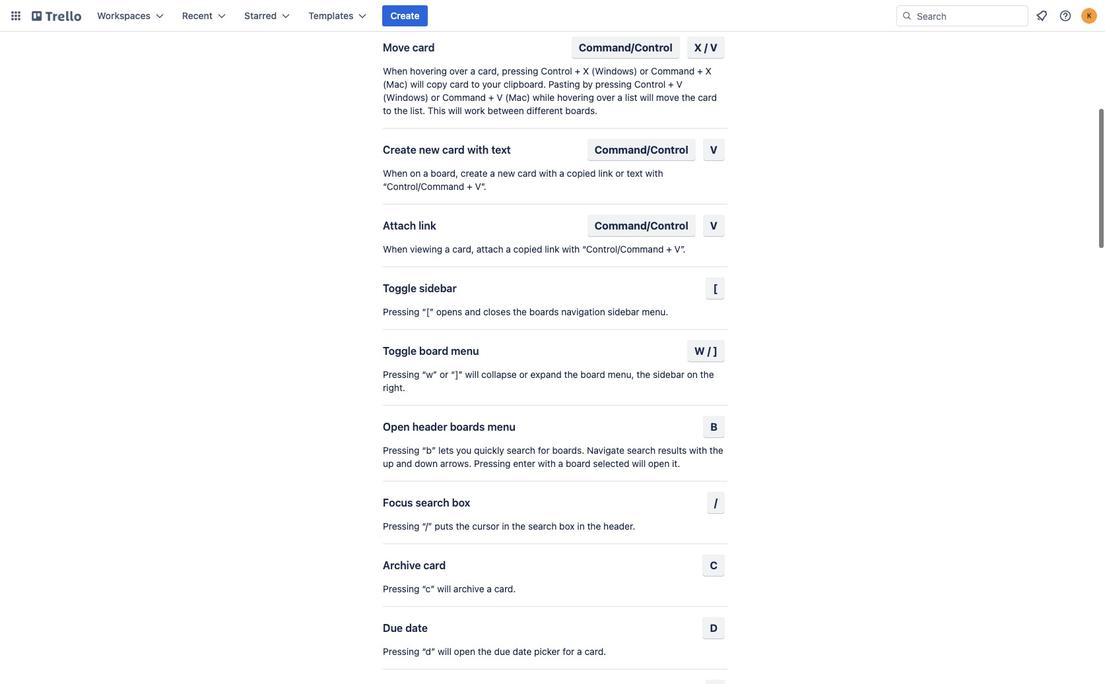 Task type: vqa. For each thing, say whether or not it's contained in the screenshot.


Task type: locate. For each thing, give the bounding box(es) containing it.
toggle up right.
[[383, 345, 417, 357]]

0 horizontal spatial in
[[502, 521, 509, 532]]

menu.
[[642, 306, 668, 318]]

1 vertical spatial toggle
[[383, 345, 417, 357]]

c
[[710, 560, 718, 572]]

quickly
[[474, 445, 504, 456]]

boards. left navigate
[[552, 445, 584, 456]]

on
[[410, 168, 421, 179], [687, 369, 698, 380]]

pressing for archive card
[[383, 584, 420, 595]]

text inside 'when on a board, create a new card with a copied link or text with "control/command + v".'
[[627, 168, 643, 179]]

sidebar right menu,
[[653, 369, 685, 380]]

move
[[383, 42, 410, 53]]

board inside pressing "w" or "]" will collapse or expand the board menu, the sidebar on the right.
[[580, 369, 605, 380]]

puts
[[435, 521, 453, 532]]

0 vertical spatial card,
[[478, 65, 500, 77]]

0 vertical spatial (windows)
[[592, 65, 637, 77]]

2 vertical spatial board
[[566, 458, 591, 469]]

card. right the archive
[[494, 584, 516, 595]]

pressing up clipboard.
[[502, 65, 538, 77]]

create up move card
[[390, 10, 420, 21]]

0 vertical spatial boards.
[[565, 105, 598, 116]]

in left "header."
[[577, 521, 585, 532]]

for right picker
[[563, 646, 575, 658]]

2 in from the left
[[577, 521, 585, 532]]

0 horizontal spatial on
[[410, 168, 421, 179]]

clipboard.
[[504, 79, 546, 90]]

pressing down focus
[[383, 521, 420, 532]]

0 horizontal spatial open
[[454, 646, 475, 658]]

pressing for focus search box
[[383, 521, 420, 532]]

box
[[452, 497, 470, 509], [559, 521, 575, 532]]

0 vertical spatial sidebar
[[419, 283, 457, 294]]

when on a board, create a new card with a copied link or text with "control/command + v".
[[383, 168, 663, 192]]

sidebar up "["
[[419, 283, 457, 294]]

pasting
[[549, 79, 580, 90]]

/
[[704, 42, 708, 53], [707, 345, 711, 357], [714, 497, 718, 509]]

0 vertical spatial "control/command
[[383, 181, 464, 192]]

2 when from the top
[[383, 168, 408, 179]]

list
[[625, 92, 637, 103]]

1 vertical spatial sidebar
[[608, 306, 639, 318]]

1 vertical spatial board
[[580, 369, 605, 380]]

0 horizontal spatial card.
[[494, 584, 516, 595]]

board down navigate
[[566, 458, 591, 469]]

2 vertical spatial sidebar
[[653, 369, 685, 380]]

1 vertical spatial text
[[627, 168, 643, 179]]

1 vertical spatial for
[[563, 646, 575, 658]]

pressing "/" puts the cursor in the search box in the header.
[[383, 521, 635, 532]]

0 horizontal spatial sidebar
[[419, 283, 457, 294]]

0 horizontal spatial link
[[419, 220, 436, 232]]

new
[[419, 144, 440, 156], [498, 168, 515, 179]]

boards. down by at top right
[[565, 105, 598, 116]]

pressing up "list"
[[595, 79, 632, 90]]

1 vertical spatial to
[[383, 105, 391, 116]]

results
[[658, 445, 687, 456]]

over left "list"
[[597, 92, 615, 103]]

1 vertical spatial box
[[559, 521, 575, 532]]

1 horizontal spatial copied
[[567, 168, 596, 179]]

will inside 'pressing "b" lets you quickly search for boards. navigate search results with the up and down arrows. pressing enter with a board selected will open it.'
[[632, 458, 646, 469]]

card, up your
[[478, 65, 500, 77]]

control
[[541, 65, 572, 77], [634, 79, 666, 90]]

2 toggle from the top
[[383, 345, 417, 357]]

new inside 'when on a board, create a new card with a copied link or text with "control/command + v".'
[[498, 168, 515, 179]]

create for create new card with text
[[383, 144, 416, 156]]

text
[[491, 144, 511, 156], [627, 168, 643, 179]]

1 vertical spatial when
[[383, 168, 408, 179]]

1 horizontal spatial new
[[498, 168, 515, 179]]

enter
[[513, 458, 535, 469]]

1 vertical spatial create
[[383, 144, 416, 156]]

cursor
[[472, 521, 499, 532]]

sidebar left the menu.
[[608, 306, 639, 318]]

attach
[[476, 244, 503, 255]]

1 horizontal spatial text
[[627, 168, 643, 179]]

command
[[651, 65, 695, 77], [442, 92, 486, 103]]

sidebar
[[419, 283, 457, 294], [608, 306, 639, 318], [653, 369, 685, 380]]

a down different
[[559, 168, 564, 179]]

x
[[694, 42, 702, 53], [583, 65, 589, 77], [705, 65, 712, 77]]

0 horizontal spatial x
[[583, 65, 589, 77]]

when for move card
[[383, 65, 408, 77]]

control up "pasting" at top
[[541, 65, 572, 77]]

will
[[410, 79, 424, 90], [640, 92, 654, 103], [448, 105, 462, 116], [465, 369, 479, 380], [632, 458, 646, 469], [437, 584, 451, 595], [438, 646, 452, 658]]

1 horizontal spatial (windows)
[[592, 65, 637, 77]]

0 vertical spatial create
[[390, 10, 420, 21]]

pressing "w" or "]" will collapse or expand the board menu, the sidebar on the right.
[[383, 369, 714, 393]]

1 vertical spatial over
[[597, 92, 615, 103]]

will right "]"
[[465, 369, 479, 380]]

card right copy
[[450, 79, 469, 90]]

1 vertical spatial copied
[[513, 244, 542, 255]]

0 horizontal spatial box
[[452, 497, 470, 509]]

search right cursor
[[528, 521, 557, 532]]

will right selected
[[632, 458, 646, 469]]

0 vertical spatial open
[[648, 458, 670, 469]]

back to home image
[[32, 5, 81, 26]]

toggle
[[383, 283, 417, 294], [383, 345, 417, 357]]

/ for w
[[707, 345, 711, 357]]

menu
[[451, 345, 479, 357], [487, 421, 515, 433]]

2 vertical spatial link
[[545, 244, 559, 255]]

1 horizontal spatial sidebar
[[608, 306, 639, 318]]

search
[[507, 445, 535, 456], [627, 445, 656, 456], [416, 497, 449, 509], [528, 521, 557, 532]]

archive
[[453, 584, 484, 595]]

when for attach link
[[383, 244, 408, 255]]

boards
[[529, 306, 559, 318], [450, 421, 485, 433]]

when inside 'when hovering over a card, pressing control + x (windows) or command + x (mac) will copy card to your clipboard. pasting by pressing control + v (windows) or command + v (mac) while hovering over a list will move the card to the list. this will work between different boards.'
[[383, 65, 408, 77]]

0 horizontal spatial control
[[541, 65, 572, 77]]

boards. inside 'pressing "b" lets you quickly search for boards. navigate search results with the up and down arrows. pressing enter with a board selected will open it.'
[[552, 445, 584, 456]]

when inside 'when on a board, create a new card with a copied link or text with "control/command + v".'
[[383, 168, 408, 179]]

kendallparks02 (kendallparks02) image
[[1081, 8, 1097, 24]]

header
[[412, 421, 447, 433]]

when for create new card with text
[[383, 168, 408, 179]]

0 horizontal spatial copied
[[513, 244, 542, 255]]

1 horizontal spatial and
[[465, 306, 481, 318]]

search up the "/" at left
[[416, 497, 449, 509]]

a right enter
[[558, 458, 563, 469]]

pressing inside pressing "w" or "]" will collapse or expand the board menu, the sidebar on the right.
[[383, 369, 420, 380]]

0 vertical spatial when
[[383, 65, 408, 77]]

0 horizontal spatial hovering
[[410, 65, 447, 77]]

0 horizontal spatial for
[[538, 445, 550, 456]]

lets
[[438, 445, 454, 456]]

card.
[[494, 584, 516, 595], [585, 646, 606, 658]]

1 vertical spatial hovering
[[557, 92, 594, 103]]

and
[[465, 306, 481, 318], [396, 458, 412, 469]]

will right "list"
[[640, 92, 654, 103]]

1 vertical spatial new
[[498, 168, 515, 179]]

search left results
[[627, 445, 656, 456]]

and right up
[[396, 458, 412, 469]]

box up puts
[[452, 497, 470, 509]]

link
[[598, 168, 613, 179], [419, 220, 436, 232], [545, 244, 559, 255]]

0 vertical spatial to
[[471, 79, 480, 90]]

1 vertical spatial card.
[[585, 646, 606, 658]]

when left board,
[[383, 168, 408, 179]]

pressing for due date
[[383, 646, 420, 658]]

on left board,
[[410, 168, 421, 179]]

board,
[[431, 168, 458, 179]]

on down w
[[687, 369, 698, 380]]

for
[[538, 445, 550, 456], [563, 646, 575, 658]]

v".
[[475, 181, 486, 192], [674, 244, 686, 255]]

0 horizontal spatial new
[[419, 144, 440, 156]]

the right expand
[[564, 369, 578, 380]]

+ up the "move"
[[668, 79, 674, 90]]

+ down create
[[467, 181, 473, 192]]

2 horizontal spatial link
[[598, 168, 613, 179]]

card, inside 'when hovering over a card, pressing control + x (windows) or command + x (mac) will copy card to your clipboard. pasting by pressing control + v (windows) or command + v (mac) while hovering over a list will move the card to the list. this will work between different boards.'
[[478, 65, 500, 77]]

copied inside 'when on a board, create a new card with a copied link or text with "control/command + v".'
[[567, 168, 596, 179]]

box left "header."
[[559, 521, 575, 532]]

command up work
[[442, 92, 486, 103]]

viewing
[[410, 244, 442, 255]]

0 vertical spatial toggle
[[383, 283, 417, 294]]

0 vertical spatial command
[[651, 65, 695, 77]]

a
[[470, 65, 475, 77], [618, 92, 623, 103], [423, 168, 428, 179], [490, 168, 495, 179], [559, 168, 564, 179], [445, 244, 450, 255], [506, 244, 511, 255], [558, 458, 563, 469], [487, 584, 492, 595], [577, 646, 582, 658]]

0 vertical spatial menu
[[451, 345, 479, 357]]

open left it.
[[648, 458, 670, 469]]

the left "header."
[[587, 521, 601, 532]]

1 horizontal spatial open
[[648, 458, 670, 469]]

0 horizontal spatial date
[[405, 623, 428, 634]]

recent
[[182, 10, 213, 21]]

for right quickly
[[538, 445, 550, 456]]

pressing
[[383, 306, 420, 318], [383, 369, 420, 380], [383, 445, 420, 456], [474, 458, 511, 469], [383, 521, 420, 532], [383, 584, 420, 595], [383, 646, 420, 658]]

pressing up right.
[[383, 369, 420, 380]]

(mac) down clipboard.
[[505, 92, 530, 103]]

the right menu,
[[637, 369, 650, 380]]

board
[[419, 345, 448, 357], [580, 369, 605, 380], [566, 458, 591, 469]]

1 horizontal spatial date
[[513, 646, 532, 658]]

new right create
[[498, 168, 515, 179]]

when
[[383, 65, 408, 77], [383, 168, 408, 179], [383, 244, 408, 255]]

1 vertical spatial link
[[419, 220, 436, 232]]

(windows) up by at top right
[[592, 65, 637, 77]]

pressing left "["
[[383, 306, 420, 318]]

"w"
[[422, 369, 437, 380]]

"control/command
[[383, 181, 464, 192], [582, 244, 664, 255]]

the
[[682, 92, 695, 103], [394, 105, 408, 116], [513, 306, 527, 318], [564, 369, 578, 380], [637, 369, 650, 380], [700, 369, 714, 380], [710, 445, 723, 456], [456, 521, 470, 532], [512, 521, 526, 532], [587, 521, 601, 532], [478, 646, 492, 658]]

the right cursor
[[512, 521, 526, 532]]

1 vertical spatial menu
[[487, 421, 515, 433]]

0 horizontal spatial over
[[449, 65, 468, 77]]

1 toggle from the top
[[383, 283, 417, 294]]

down
[[415, 458, 438, 469]]

card right create
[[518, 168, 537, 179]]

1 horizontal spatial pressing
[[595, 79, 632, 90]]

2 horizontal spatial sidebar
[[653, 369, 685, 380]]

create inside button
[[390, 10, 420, 21]]

1 in from the left
[[502, 521, 509, 532]]

0 horizontal spatial (mac)
[[383, 79, 408, 90]]

control up the "move"
[[634, 79, 666, 90]]

0 vertical spatial /
[[704, 42, 708, 53]]

due date
[[383, 623, 428, 634]]

card. right picker
[[585, 646, 606, 658]]

for inside 'pressing "b" lets you quickly search for boards. navigate search results with the up and down arrows. pressing enter with a board selected will open it.'
[[538, 445, 550, 456]]

0 vertical spatial copied
[[567, 168, 596, 179]]

0 vertical spatial board
[[419, 345, 448, 357]]

1 horizontal spatial hovering
[[557, 92, 594, 103]]

primary element
[[0, 0, 1105, 32]]

1 horizontal spatial link
[[545, 244, 559, 255]]

command/control for create new card with text
[[595, 144, 688, 156]]

a right picker
[[577, 646, 582, 658]]

w / ]
[[694, 345, 718, 357]]

toggle for toggle board menu
[[383, 345, 417, 357]]

+ up "pasting" at top
[[575, 65, 580, 77]]

"]"
[[451, 369, 463, 380]]

1 horizontal spatial over
[[597, 92, 615, 103]]

menu up quickly
[[487, 421, 515, 433]]

2 vertical spatial command/control
[[595, 220, 688, 232]]

1 vertical spatial control
[[634, 79, 666, 90]]

0 vertical spatial box
[[452, 497, 470, 509]]

1 vertical spatial v".
[[674, 244, 686, 255]]

card up board,
[[442, 144, 465, 156]]

when down move
[[383, 65, 408, 77]]

over up work
[[449, 65, 468, 77]]

or inside 'when on a board, create a new card with a copied link or text with "control/command + v".'
[[615, 168, 624, 179]]

the right the "move"
[[682, 92, 695, 103]]

card up the "c" on the left of the page
[[423, 560, 446, 572]]

+
[[575, 65, 580, 77], [697, 65, 703, 77], [668, 79, 674, 90], [488, 92, 494, 103], [467, 181, 473, 192], [666, 244, 672, 255]]

0 vertical spatial card.
[[494, 584, 516, 595]]

toggle sidebar
[[383, 283, 457, 294]]

will right the "c" on the left of the page
[[437, 584, 451, 595]]

0 horizontal spatial to
[[383, 105, 391, 116]]

focus
[[383, 497, 413, 509]]

(windows) up list.
[[383, 92, 429, 103]]

create down list.
[[383, 144, 416, 156]]

will inside pressing "w" or "]" will collapse or expand the board menu, the sidebar on the right.
[[465, 369, 479, 380]]

command/control
[[579, 42, 673, 53], [595, 144, 688, 156], [595, 220, 688, 232]]

0 vertical spatial hovering
[[410, 65, 447, 77]]

2 vertical spatial when
[[383, 244, 408, 255]]

to left your
[[471, 79, 480, 90]]

pressing for open header boards menu
[[383, 445, 420, 456]]

to left list.
[[383, 105, 391, 116]]

1 vertical spatial /
[[707, 345, 711, 357]]

a right create
[[490, 168, 495, 179]]

board left menu,
[[580, 369, 605, 380]]

command up the "move"
[[651, 65, 695, 77]]

pressing for toggle sidebar
[[383, 306, 420, 318]]

pressing up up
[[383, 445, 420, 456]]

1 vertical spatial boards
[[450, 421, 485, 433]]

create button
[[383, 5, 427, 26]]

0 vertical spatial control
[[541, 65, 572, 77]]

boards up the you
[[450, 421, 485, 433]]

templates button
[[301, 5, 375, 26]]

0 vertical spatial v".
[[475, 181, 486, 192]]

over
[[449, 65, 468, 77], [597, 92, 615, 103]]

due
[[383, 623, 403, 634]]

1 horizontal spatial card,
[[478, 65, 500, 77]]

the down b
[[710, 445, 723, 456]]

in right cursor
[[502, 521, 509, 532]]

will right "d"
[[438, 646, 452, 658]]

x / v
[[694, 42, 718, 53]]

(mac) down move
[[383, 79, 408, 90]]

menu up "]"
[[451, 345, 479, 357]]

card,
[[478, 65, 500, 77], [452, 244, 474, 255]]

"control/command inside 'when on a board, create a new card with a copied link or text with "control/command + v".'
[[383, 181, 464, 192]]

0 horizontal spatial and
[[396, 458, 412, 469]]

0 horizontal spatial v".
[[475, 181, 486, 192]]

+ down your
[[488, 92, 494, 103]]

3 when from the top
[[383, 244, 408, 255]]

command/control for attach link
[[595, 220, 688, 232]]

+ up the menu.
[[666, 244, 672, 255]]

menu,
[[608, 369, 634, 380]]

hovering down "pasting" at top
[[557, 92, 594, 103]]

or
[[640, 65, 649, 77], [431, 92, 440, 103], [615, 168, 624, 179], [440, 369, 448, 380], [519, 369, 528, 380]]

in
[[502, 521, 509, 532], [577, 521, 585, 532]]

1 vertical spatial on
[[687, 369, 698, 380]]

1 vertical spatial command
[[442, 92, 486, 103]]

the down w / ]
[[700, 369, 714, 380]]

header.
[[604, 521, 635, 532]]

card inside 'when on a board, create a new card with a copied link or text with "control/command + v".'
[[518, 168, 537, 179]]

0 vertical spatial boards
[[529, 306, 559, 318]]

selected
[[593, 458, 630, 469]]

open right "d"
[[454, 646, 475, 658]]

1 when from the top
[[383, 65, 408, 77]]

hovering up copy
[[410, 65, 447, 77]]

pressing down archive
[[383, 584, 420, 595]]

new up board,
[[419, 144, 440, 156]]

different
[[527, 105, 563, 116]]

board inside 'pressing "b" lets you quickly search for boards. navigate search results with the up and down arrows. pressing enter with a board selected will open it.'
[[566, 458, 591, 469]]

0 vertical spatial on
[[410, 168, 421, 179]]

pressing down due date
[[383, 646, 420, 658]]

boards left navigation
[[529, 306, 559, 318]]

when down attach
[[383, 244, 408, 255]]

card right the "move"
[[698, 92, 717, 103]]

open inside 'pressing "b" lets you quickly search for boards. navigate search results with the up and down arrows. pressing enter with a board selected will open it.'
[[648, 458, 670, 469]]

toggle down 'viewing'
[[383, 283, 417, 294]]

and inside 'pressing "b" lets you quickly search for boards. navigate search results with the up and down arrows. pressing enter with a board selected will open it.'
[[396, 458, 412, 469]]



Task type: describe. For each thing, give the bounding box(es) containing it.
search up enter
[[507, 445, 535, 456]]

a right the archive
[[487, 584, 492, 595]]

0 horizontal spatial (windows)
[[383, 92, 429, 103]]

0 vertical spatial and
[[465, 306, 481, 318]]

move card
[[383, 42, 435, 53]]

1 vertical spatial open
[[454, 646, 475, 658]]

pressing "d" will open the due date picker for a card.
[[383, 646, 606, 658]]

will left copy
[[410, 79, 424, 90]]

boards. inside 'when hovering over a card, pressing control + x (windows) or command + x (mac) will copy card to your clipboard. pasting by pressing control + v (windows) or command + v (mac) while hovering over a list will move the card to the list. this will work between different boards.'
[[565, 105, 598, 116]]

link inside 'when on a board, create a new card with a copied link or text with "control/command + v".'
[[598, 168, 613, 179]]

the left list.
[[394, 105, 408, 116]]

1 horizontal spatial boards
[[529, 306, 559, 318]]

/ for x
[[704, 42, 708, 53]]

a left board,
[[423, 168, 428, 179]]

1 horizontal spatial control
[[634, 79, 666, 90]]

up
[[383, 458, 394, 469]]

arrows.
[[440, 458, 472, 469]]

1 horizontal spatial to
[[471, 79, 480, 90]]

right.
[[383, 382, 405, 393]]

a inside 'pressing "b" lets you quickly search for boards. navigate search results with the up and down arrows. pressing enter with a board selected will open it.'
[[558, 458, 563, 469]]

due
[[494, 646, 510, 658]]

pressing for toggle board menu
[[383, 369, 420, 380]]

2 vertical spatial /
[[714, 497, 718, 509]]

0 horizontal spatial boards
[[450, 421, 485, 433]]

the inside 'pressing "b" lets you quickly search for boards. navigate search results with the up and down arrows. pressing enter with a board selected will open it.'
[[710, 445, 723, 456]]

1 horizontal spatial box
[[559, 521, 575, 532]]

"b"
[[422, 445, 436, 456]]

+ inside 'when on a board, create a new card with a copied link or text with "control/command + v".'
[[467, 181, 473, 192]]

"c"
[[422, 584, 435, 595]]

0 vertical spatial over
[[449, 65, 468, 77]]

open information menu image
[[1059, 9, 1072, 22]]

card right move
[[412, 42, 435, 53]]

a up work
[[470, 65, 475, 77]]

picker
[[534, 646, 560, 658]]

on inside pressing "w" or "]" will collapse or expand the board menu, the sidebar on the right.
[[687, 369, 698, 380]]

on inside 'when on a board, create a new card with a copied link or text with "control/command + v".'
[[410, 168, 421, 179]]

your
[[482, 79, 501, 90]]

0 vertical spatial new
[[419, 144, 440, 156]]

collapse
[[481, 369, 517, 380]]

when hovering over a card, pressing control + x (windows) or command + x (mac) will copy card to your clipboard. pasting by pressing control + v (windows) or command + v (mac) while hovering over a list will move the card to the list. this will work between different boards.
[[383, 65, 717, 116]]

1 horizontal spatial card.
[[585, 646, 606, 658]]

starred button
[[236, 5, 298, 26]]

starred
[[244, 10, 277, 21]]

1 vertical spatial pressing
[[595, 79, 632, 90]]

between
[[488, 105, 524, 116]]

a right 'viewing'
[[445, 244, 450, 255]]

navigation
[[561, 306, 605, 318]]

by
[[583, 79, 593, 90]]

create
[[461, 168, 488, 179]]

0 horizontal spatial text
[[491, 144, 511, 156]]

0 vertical spatial pressing
[[502, 65, 538, 77]]

w
[[694, 345, 705, 357]]

a left "list"
[[618, 92, 623, 103]]

create for create
[[390, 10, 420, 21]]

it.
[[672, 458, 680, 469]]

1 horizontal spatial "control/command
[[582, 244, 664, 255]]

pressing "c" will archive a card.
[[383, 584, 516, 595]]

1 horizontal spatial x
[[694, 42, 702, 53]]

Search field
[[912, 6, 1028, 26]]

open header boards menu
[[383, 421, 515, 433]]

toggle for toggle sidebar
[[383, 283, 417, 294]]

list.
[[410, 105, 425, 116]]

will right this
[[448, 105, 462, 116]]

0 vertical spatial (mac)
[[383, 79, 408, 90]]

1 horizontal spatial v".
[[674, 244, 686, 255]]

the right puts
[[456, 521, 470, 532]]

1 vertical spatial date
[[513, 646, 532, 658]]

d
[[710, 623, 718, 634]]

attach link
[[383, 220, 436, 232]]

0 horizontal spatial command
[[442, 92, 486, 103]]

+ down x / v
[[697, 65, 703, 77]]

focus search box
[[383, 497, 470, 509]]

when viewing a card, attach a copied link with "control/command + v".
[[383, 244, 686, 255]]

1 vertical spatial (mac)
[[505, 92, 530, 103]]

pressing "b" lets you quickly search for boards. navigate search results with the up and down arrows. pressing enter with a board selected will open it.
[[383, 445, 723, 469]]

recent button
[[174, 5, 234, 26]]

expand
[[531, 369, 562, 380]]

command/control for move card
[[579, 42, 673, 53]]

pressing "[" opens and closes the boards navigation sidebar menu.
[[383, 306, 668, 318]]

toggle board menu
[[383, 345, 479, 357]]

2 horizontal spatial x
[[705, 65, 712, 77]]

the right the closes
[[513, 306, 527, 318]]

workspaces
[[97, 10, 150, 21]]

0 horizontal spatial card,
[[452, 244, 474, 255]]

0 horizontal spatial menu
[[451, 345, 479, 357]]

this
[[428, 105, 446, 116]]

archive
[[383, 560, 421, 572]]

"d"
[[422, 646, 435, 658]]

search image
[[902, 11, 912, 21]]

closes
[[483, 306, 511, 318]]

while
[[533, 92, 555, 103]]

"["
[[422, 306, 434, 318]]

v". inside 'when on a board, create a new card with a copied link or text with "control/command + v".'
[[475, 181, 486, 192]]

b
[[711, 421, 718, 433]]

1 horizontal spatial for
[[563, 646, 575, 658]]

open
[[383, 421, 410, 433]]

templates
[[309, 10, 354, 21]]

]
[[713, 345, 718, 357]]

0 vertical spatial date
[[405, 623, 428, 634]]

sidebar inside pressing "w" or "]" will collapse or expand the board menu, the sidebar on the right.
[[653, 369, 685, 380]]

attach
[[383, 220, 416, 232]]

0 notifications image
[[1034, 8, 1050, 24]]

work
[[465, 105, 485, 116]]

pressing down quickly
[[474, 458, 511, 469]]

copy
[[427, 79, 447, 90]]

navigate
[[587, 445, 625, 456]]

opens
[[436, 306, 462, 318]]

[
[[713, 283, 718, 294]]

create new card with text
[[383, 144, 511, 156]]

move
[[656, 92, 679, 103]]

archive card
[[383, 560, 446, 572]]

a right attach
[[506, 244, 511, 255]]

you
[[456, 445, 472, 456]]

"/"
[[422, 521, 432, 532]]

the left due
[[478, 646, 492, 658]]

workspaces button
[[89, 5, 172, 26]]



